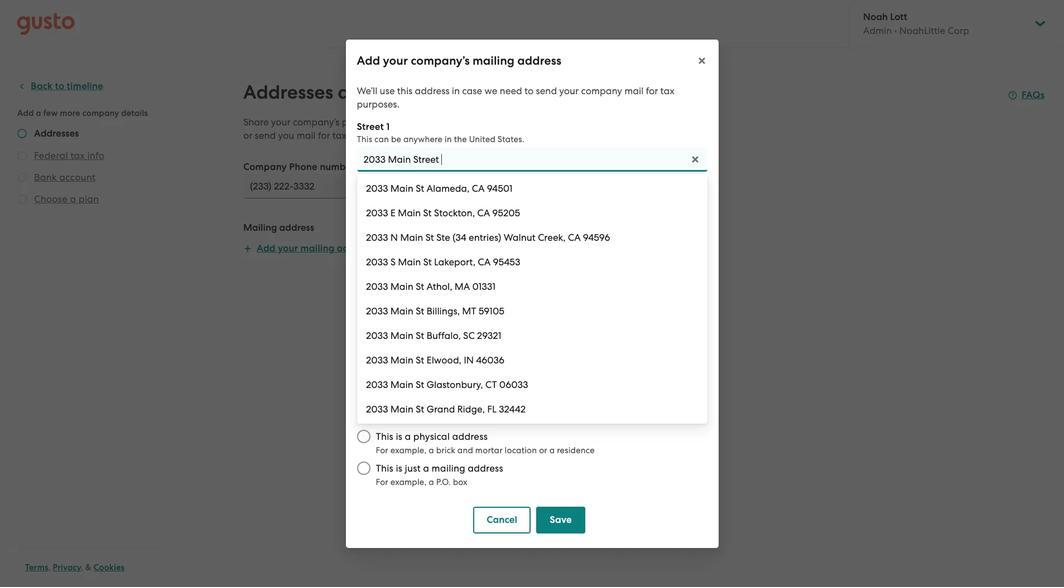 Task type: locate. For each thing, give the bounding box(es) containing it.
this left can
[[357, 134, 373, 144]]

(optional)
[[394, 180, 437, 191]]

add up we'll
[[357, 53, 380, 68]]

(555) 012-3456 telephone field
[[243, 174, 612, 199]]

2033 main st grand ridge, fl 32442 button
[[357, 398, 708, 422]]

2 example, from the top
[[391, 478, 427, 488]]

0 horizontal spatial company
[[243, 161, 287, 173]]

1 horizontal spatial just
[[482, 412, 498, 424]]

for inside we'll use this address in case we need to send your company mail for tax purposes.
[[646, 85, 659, 96]]

5 2033 from the top
[[366, 281, 388, 293]]

2033 main st elwood, in 46036 button
[[357, 348, 708, 373]]

01331
[[473, 281, 496, 293]]

send
[[536, 85, 557, 96], [255, 130, 276, 141]]

is
[[396, 431, 403, 442], [396, 463, 403, 474]]

0 vertical spatial in
[[452, 85, 460, 96]]

main for grand
[[391, 404, 414, 415]]

0 vertical spatial for
[[646, 85, 659, 96]]

0 horizontal spatial or
[[243, 130, 253, 141]]

united
[[469, 134, 496, 144]]

for for this is a physical address
[[376, 446, 389, 456]]

st inside 'button'
[[416, 183, 425, 194]]

add your company's mailing address dialog
[[346, 39, 719, 549]]

1 vertical spatial case
[[479, 117, 499, 128]]

main down save and continue at the left
[[391, 306, 414, 317]]

your left company in the top of the page
[[560, 85, 579, 96]]

0 vertical spatial mail
[[625, 85, 644, 96]]

number for company phone number telephone field
[[434, 360, 469, 372]]

1 horizontal spatial or
[[471, 412, 480, 424]]

1 horizontal spatial company phone number
[[357, 360, 469, 372]]

to right details
[[525, 85, 534, 96]]

2033 n main st ste (34 entries) walnut creek, ca 94596 button
[[357, 226, 708, 250]]

save
[[386, 292, 408, 304], [550, 515, 572, 526]]

account menu element
[[849, 0, 1048, 47]]

phone inside dialog main content 'element'
[[403, 360, 431, 372]]

example, down this is a physical address
[[391, 446, 427, 456]]

n
[[391, 232, 398, 243]]

company
[[243, 161, 287, 173], [357, 360, 401, 372]]

0 horizontal spatial you
[[278, 130, 294, 141]]

0 horizontal spatial add
[[257, 243, 276, 255]]

(34
[[453, 232, 467, 243]]

8 2033 from the top
[[366, 355, 388, 366]]

mortar
[[476, 446, 503, 456]]

phone
[[342, 117, 370, 128]]

phone
[[289, 161, 318, 173], [403, 360, 431, 372]]

for
[[376, 446, 389, 456], [376, 478, 389, 488]]

0 vertical spatial for
[[376, 446, 389, 456]]

number inside dialog main content 'element'
[[434, 360, 469, 372]]

, left &
[[81, 563, 83, 573]]

your up the use
[[383, 53, 408, 68]]

mail inside share your company's phone number and address, in case we need to contact you or send you mail for tax purposes.
[[297, 130, 316, 141]]

2033 for 2033 main st athol, ma 01331
[[366, 281, 388, 293]]

address up this is a physical address
[[432, 412, 468, 424]]

number up 2033 main st glastonbury, ct 06033
[[434, 360, 469, 372]]

to
[[525, 85, 534, 96], [542, 117, 551, 128]]

10 2033 from the top
[[366, 404, 388, 415]]

terms
[[25, 563, 48, 573]]

0 horizontal spatial contact
[[378, 81, 444, 104]]

you down addresses
[[278, 130, 294, 141]]

95205
[[493, 208, 520, 219]]

for down this is a physical address option
[[376, 478, 389, 488]]

2 vertical spatial this
[[376, 463, 394, 474]]

1 horizontal spatial send
[[536, 85, 557, 96]]

purposes. down the use
[[357, 99, 400, 110]]

elwood,
[[427, 355, 462, 366]]

4 2033 from the top
[[366, 257, 388, 268]]

0 vertical spatial case
[[462, 85, 482, 96]]

this right the use
[[397, 85, 413, 96]]

street
[[357, 121, 384, 133], [357, 180, 384, 191]]

ridge,
[[458, 404, 485, 415]]

9 2033 from the top
[[366, 380, 388, 391]]

0 vertical spatial company's
[[411, 53, 470, 68]]

state
[[357, 270, 381, 282]]

your down the mailing address
[[278, 243, 298, 255]]

mail right company in the top of the page
[[625, 85, 644, 96]]

ma
[[455, 281, 470, 293]]

or right location
[[539, 446, 548, 456]]

suggestions list box
[[357, 174, 708, 424]]

1 vertical spatial for
[[376, 478, 389, 488]]

company down zip
[[357, 360, 401, 372]]

0 vertical spatial save
[[386, 292, 408, 304]]

st left alameda,
[[416, 183, 425, 194]]

for
[[646, 85, 659, 96], [318, 130, 330, 141]]

0 horizontal spatial ,
[[48, 563, 51, 573]]

company's inside the add your company's mailing address dialog
[[411, 53, 470, 68]]

company phone number inside dialog main content 'element'
[[357, 360, 469, 372]]

2033 inside 'button'
[[366, 183, 388, 194]]

main down 2033 main st elwood, in 46036
[[391, 380, 414, 391]]

City field
[[357, 238, 708, 262]]

st left athol,
[[416, 281, 425, 293]]

a down this is a physical address
[[429, 446, 434, 456]]

in down add your company's mailing address
[[452, 85, 460, 96]]

1 2033 from the top
[[366, 183, 388, 194]]

save and continue button
[[372, 285, 483, 312]]

states.
[[498, 134, 525, 144]]

mailing address
[[243, 222, 314, 234]]

st
[[416, 183, 425, 194], [423, 208, 432, 219], [426, 232, 434, 243], [423, 257, 432, 268], [416, 281, 425, 293], [416, 306, 425, 317], [416, 331, 425, 342], [416, 355, 425, 366], [416, 380, 425, 391], [416, 404, 425, 415]]

we
[[485, 85, 498, 96], [502, 117, 514, 128]]

0 vertical spatial tax
[[661, 85, 675, 96]]

send down share at the left top
[[255, 130, 276, 141]]

0 horizontal spatial to
[[525, 85, 534, 96]]

street inside street 1 this can be anywhere in the united states.
[[357, 121, 384, 133]]

a up the for example, a p.o. box
[[423, 463, 429, 474]]

1 vertical spatial add
[[257, 243, 276, 255]]

in up united
[[469, 117, 477, 128]]

0 vertical spatial purposes.
[[357, 99, 400, 110]]

in
[[464, 355, 474, 366]]

1 horizontal spatial save
[[550, 515, 572, 526]]

2033 main st grand ridge, fl 32442
[[366, 404, 526, 415]]

add down mailing
[[257, 243, 276, 255]]

for up this is just a mailing address radio
[[376, 446, 389, 456]]

stockton,
[[434, 208, 475, 219]]

0 horizontal spatial send
[[255, 130, 276, 141]]

in inside share your company's phone number and address, in case we need to contact you or send you mail for tax purposes.
[[469, 117, 477, 128]]

mt
[[462, 306, 477, 317]]

2 is from the top
[[396, 463, 403, 474]]

3 2033 from the top
[[366, 232, 388, 243]]

1 vertical spatial physical
[[414, 431, 450, 442]]

2 for from the top
[[376, 478, 389, 488]]

contact up share your company's phone number and address, in case we need to contact you or send you mail for tax purposes.
[[378, 81, 444, 104]]

contact
[[378, 81, 444, 104], [553, 117, 586, 128]]

1 for from the top
[[376, 446, 389, 456]]

your right share at the left top
[[271, 117, 291, 128]]

or inside share your company's phone number and address, in case we need to contact you or send you mail for tax purposes.
[[243, 130, 253, 141]]

0 vertical spatial is
[[396, 431, 403, 442]]

number up be at the top left of page
[[373, 117, 407, 128]]

0 horizontal spatial we
[[485, 85, 498, 96]]

2033 main st elwood, in 46036
[[366, 355, 505, 366]]

1 vertical spatial we
[[502, 117, 514, 128]]

1 example, from the top
[[391, 446, 427, 456]]

for for this is just a mailing address
[[376, 478, 389, 488]]

2033 for 2033 main st grand ridge, fl 32442
[[366, 404, 388, 415]]

this right is
[[366, 412, 382, 424]]

send left company in the top of the page
[[536, 85, 557, 96]]

1 horizontal spatial this
[[397, 85, 413, 96]]

st down save and continue at the left
[[416, 306, 425, 317]]

ca inside 'button'
[[472, 183, 485, 194]]

2033 for 2033 main st elwood, in 46036
[[366, 355, 388, 366]]

st down 2033 main st elwood, in 46036
[[416, 380, 425, 391]]

st for alameda,
[[416, 183, 425, 194]]

main down s
[[391, 281, 414, 293]]

1 horizontal spatial we
[[502, 117, 514, 128]]

purposes. inside we'll use this address in case we need to send your company mail for tax purposes.
[[357, 99, 400, 110]]

0 vertical spatial physical
[[393, 412, 430, 424]]

purposes. down the phone
[[349, 130, 392, 141]]

2 horizontal spatial number
[[434, 360, 469, 372]]

and up 2033 main st billings, mt 59105
[[410, 292, 428, 304]]

tax inside share your company's phone number and address, in case we need to contact you or send you mail for tax purposes.
[[333, 130, 347, 141]]

street left 2
[[357, 180, 384, 191]]

company's up details
[[411, 53, 470, 68]]

0 horizontal spatial for
[[318, 130, 330, 141]]

number inside share your company's phone number and address, in case we need to contact you or send you mail for tax purposes.
[[373, 117, 407, 128]]

box
[[453, 478, 468, 488]]

company's
[[411, 53, 470, 68], [293, 117, 340, 128]]

this
[[357, 134, 373, 144], [376, 431, 394, 442], [376, 463, 394, 474]]

7 2033 from the top
[[366, 331, 388, 342]]

save inside button
[[550, 515, 572, 526]]

2033 for 2033 main st glastonbury, ct 06033
[[366, 380, 388, 391]]

is right this is a physical address option
[[396, 431, 403, 442]]

2 street from the top
[[357, 180, 384, 191]]

physical
[[393, 412, 430, 424], [414, 431, 450, 442]]

company's inside share your company's phone number and address, in case we need to contact you or send you mail for tax purposes.
[[293, 117, 340, 128]]

6 2033 from the top
[[366, 306, 388, 317]]

case
[[462, 85, 482, 96], [479, 117, 499, 128]]

this
[[397, 85, 413, 96], [366, 412, 382, 424]]

main inside button
[[391, 355, 414, 366]]

home image
[[17, 13, 75, 35]]

faqs
[[1022, 89, 1045, 101]]

example, down this is just a mailing address
[[391, 478, 427, 488]]

ca
[[472, 183, 485, 194], [477, 208, 490, 219], [568, 232, 581, 243], [478, 257, 491, 268]]

1 horizontal spatial tax
[[661, 85, 675, 96]]

1 horizontal spatial number
[[373, 117, 407, 128]]

address
[[518, 53, 562, 68], [415, 85, 450, 96], [279, 222, 314, 234], [337, 243, 373, 255], [432, 412, 468, 424], [453, 431, 488, 442], [468, 463, 504, 474]]

main right s
[[398, 257, 421, 268]]

st for grand
[[416, 404, 425, 415]]

94596
[[583, 232, 611, 243]]

1 vertical spatial in
[[469, 117, 477, 128]]

1 vertical spatial purposes.
[[349, 130, 392, 141]]

1 vertical spatial save
[[550, 515, 572, 526]]

this up this is just a mailing address radio
[[376, 431, 394, 442]]

athol,
[[427, 281, 453, 293]]

main left grand on the bottom of the page
[[391, 404, 414, 415]]

mailing down company phone number telephone field
[[509, 412, 543, 424]]

mailing up p.o. at the left bottom
[[432, 463, 466, 474]]

1 vertical spatial street
[[357, 180, 384, 191]]

main for elwood,
[[391, 355, 414, 366]]

ct
[[486, 380, 497, 391]]

st left ste
[[426, 232, 434, 243]]

this is a physical address
[[376, 431, 488, 442]]

main right n
[[400, 232, 423, 243]]

just
[[482, 412, 498, 424], [405, 463, 421, 474]]

number down the phone
[[320, 161, 355, 173]]

we up states.
[[502, 117, 514, 128]]

number
[[373, 117, 407, 128], [320, 161, 355, 173], [434, 360, 469, 372]]

case down add your company's mailing address
[[462, 85, 482, 96]]

address down for example, a brick and mortar location or a residence
[[468, 463, 504, 474]]

continue
[[430, 292, 470, 304]]

your inside share your company's phone number and address, in case we need to contact you or send you mail for tax purposes.
[[271, 117, 291, 128]]

city
[[357, 225, 375, 236]]

company down share at the left top
[[243, 161, 287, 173]]

a left p.o. at the left bottom
[[429, 478, 434, 488]]

1 horizontal spatial mail
[[625, 85, 644, 96]]

street up can
[[357, 121, 384, 133]]

This is a physical address radio
[[351, 425, 376, 449]]

main
[[391, 183, 414, 194], [398, 208, 421, 219], [400, 232, 423, 243], [398, 257, 421, 268], [391, 281, 414, 293], [391, 306, 414, 317], [391, 331, 414, 342], [391, 355, 414, 366], [391, 380, 414, 391], [391, 404, 414, 415]]

address up the add your mailing address
[[279, 222, 314, 234]]

0 vertical spatial street
[[357, 121, 384, 133]]

grand
[[427, 404, 455, 415]]

0 vertical spatial send
[[536, 85, 557, 96]]

0 vertical spatial we
[[485, 85, 498, 96]]

1 vertical spatial tax
[[333, 130, 347, 141]]

0 vertical spatial or
[[243, 130, 253, 141]]

st up 2033 main st athol, ma 01331
[[423, 257, 432, 268]]

company's left the phone
[[293, 117, 340, 128]]

1 vertical spatial company phone number
[[357, 360, 469, 372]]

this for this is a physical address
[[376, 431, 394, 442]]

1 vertical spatial is
[[396, 463, 403, 474]]

2033 inside "button"
[[366, 257, 388, 268]]

p.o.
[[436, 478, 451, 488]]

1 vertical spatial just
[[405, 463, 421, 474]]

1 is from the top
[[396, 431, 403, 442]]

and up "anywhere"
[[409, 117, 427, 128]]

2033 e main st stockton, ca 95205 button
[[357, 201, 708, 226]]

is for just
[[396, 463, 403, 474]]

st left grand on the bottom of the page
[[416, 404, 425, 415]]

address,
[[429, 117, 467, 128]]

address down "city"
[[337, 243, 373, 255]]

0 vertical spatial need
[[500, 85, 523, 96]]

or left fl at bottom left
[[471, 412, 480, 424]]

just left 32442
[[482, 412, 498, 424]]

0 vertical spatial add
[[357, 53, 380, 68]]

tax inside we'll use this address in case we need to send your company mail for tax purposes.
[[661, 85, 675, 96]]

Street 2 field
[[357, 192, 708, 217]]

1 vertical spatial need
[[517, 117, 539, 128]]

1 vertical spatial company's
[[293, 117, 340, 128]]

to down we'll use this address in case we need to send your company mail for tax purposes.
[[542, 117, 551, 128]]

st inside button
[[416, 355, 425, 366]]

main inside "button"
[[398, 257, 421, 268]]

1 horizontal spatial contact
[[553, 117, 586, 128]]

59105
[[479, 306, 505, 317]]

ca left 95453 at the left top of page
[[478, 257, 491, 268]]

this inside street 1 this can be anywhere in the united states.
[[357, 134, 373, 144]]

contact down company in the top of the page
[[553, 117, 586, 128]]

1 vertical spatial send
[[255, 130, 276, 141]]

purposes.
[[357, 99, 400, 110], [349, 130, 392, 141]]

and inside button
[[410, 292, 428, 304]]

0 horizontal spatial mail
[[297, 130, 316, 141]]

a left residence
[[550, 446, 555, 456]]

add for add your company's mailing address
[[357, 53, 380, 68]]

, left privacy
[[48, 563, 51, 573]]

and up the phone
[[338, 81, 373, 104]]

mail inside we'll use this address in case we need to send your company mail for tax purposes.
[[625, 85, 644, 96]]

1 vertical spatial mail
[[297, 130, 316, 141]]

0 horizontal spatial company phone number
[[243, 161, 355, 173]]

case up united
[[479, 117, 499, 128]]

1 vertical spatial contact
[[553, 117, 586, 128]]

1 horizontal spatial ,
[[81, 563, 83, 573]]

company phone number
[[243, 161, 355, 173], [357, 360, 469, 372]]

1 vertical spatial number
[[320, 161, 355, 173]]

privacy
[[53, 563, 81, 573]]

address up we'll use this address in case we need to send your company mail for tax purposes.
[[518, 53, 562, 68]]

1 vertical spatial for
[[318, 130, 330, 141]]

save inside button
[[386, 292, 408, 304]]

1 horizontal spatial to
[[542, 117, 551, 128]]

and right brick
[[458, 446, 473, 456]]

1 vertical spatial phone
[[403, 360, 431, 372]]

add inside dialog
[[357, 53, 380, 68]]

main up e
[[391, 183, 414, 194]]

or
[[243, 130, 253, 141], [471, 412, 480, 424], [539, 446, 548, 456]]

fl
[[488, 404, 497, 415]]

main inside 'button'
[[391, 183, 414, 194]]

0 horizontal spatial save
[[386, 292, 408, 304]]

0 horizontal spatial this
[[366, 412, 382, 424]]

2033 s main st lakeport, ca 95453
[[366, 257, 521, 268]]

1 horizontal spatial company
[[357, 360, 401, 372]]

1 horizontal spatial for
[[646, 85, 659, 96]]

street for 2
[[357, 180, 384, 191]]

1 vertical spatial you
[[278, 130, 294, 141]]

2 horizontal spatial or
[[539, 446, 548, 456]]

94501
[[487, 183, 513, 194]]

1 horizontal spatial phone
[[403, 360, 431, 372]]

the
[[454, 134, 467, 144]]

mail down addresses
[[297, 130, 316, 141]]

0 vertical spatial number
[[373, 117, 407, 128]]

mailing
[[243, 222, 277, 234]]

0 vertical spatial example,
[[391, 446, 427, 456]]

need inside share your company's phone number and address, in case we need to contact you or send you mail for tax purposes.
[[517, 117, 539, 128]]

1 horizontal spatial add
[[357, 53, 380, 68]]

or down share at the left top
[[243, 130, 253, 141]]

main for billings,
[[391, 306, 414, 317]]

2 2033 from the top
[[366, 208, 388, 219]]

1 vertical spatial to
[[542, 117, 551, 128]]

add
[[357, 53, 380, 68], [257, 243, 276, 255]]

you down company in the top of the page
[[589, 117, 605, 128]]

mailing
[[473, 53, 515, 68], [301, 243, 335, 255], [509, 412, 543, 424], [432, 463, 466, 474]]

physical up brick
[[414, 431, 450, 442]]

address inside we'll use this address in case we need to send your company mail for tax purposes.
[[415, 85, 450, 96]]

Street 1 field
[[357, 147, 708, 172]]

0 horizontal spatial phone
[[289, 161, 318, 173]]

2 vertical spatial in
[[445, 134, 452, 144]]

just up the for example, a p.o. box
[[405, 463, 421, 474]]

1 vertical spatial company
[[357, 360, 401, 372]]

send inside share your company's phone number and address, in case we need to contact you or send you mail for tax purposes.
[[255, 130, 276, 141]]

for example, a brick and mortar location or a residence
[[376, 446, 595, 456]]

company phone number for company phone number telephone field
[[357, 360, 469, 372]]

main down 2033 main st buffalo, sc 29321
[[391, 355, 414, 366]]

0 vertical spatial phone
[[289, 161, 318, 173]]

2 vertical spatial or
[[539, 446, 548, 456]]

your inside we'll use this address in case we need to send your company mail for tax purposes.
[[560, 85, 579, 96]]

a right fl at bottom left
[[501, 412, 507, 424]]

2 vertical spatial number
[[434, 360, 469, 372]]

company for company phone number telephone field
[[357, 360, 401, 372]]

address up 'address,'
[[415, 85, 450, 96]]

2033 for 2033 main st alameda, ca 94501
[[366, 183, 388, 194]]

this inside we'll use this address in case we need to send your company mail for tax purposes.
[[397, 85, 413, 96]]

company inside dialog main content 'element'
[[357, 360, 401, 372]]

share
[[243, 117, 269, 128]]

use
[[380, 85, 395, 96]]

1 vertical spatial this
[[376, 431, 394, 442]]

0 horizontal spatial number
[[320, 161, 355, 173]]

st left elwood,
[[416, 355, 425, 366]]

this down this is a physical address option
[[376, 463, 394, 474]]

is up the for example, a p.o. box
[[396, 463, 403, 474]]

ca left 94501
[[472, 183, 485, 194]]

&
[[85, 563, 92, 573]]

0 vertical spatial company phone number
[[243, 161, 355, 173]]

main for buffalo,
[[391, 331, 414, 342]]

can
[[375, 134, 389, 144]]

,
[[48, 563, 51, 573], [81, 563, 83, 573]]

0 vertical spatial this
[[397, 85, 413, 96]]

in
[[452, 85, 460, 96], [469, 117, 477, 128], [445, 134, 452, 144]]

1 horizontal spatial company's
[[411, 53, 470, 68]]

0 horizontal spatial company's
[[293, 117, 340, 128]]

main down 2033 main st billings, mt 59105
[[391, 331, 414, 342]]

1 street from the top
[[357, 121, 384, 133]]

st for billings,
[[416, 306, 425, 317]]

we down add your company's mailing address
[[485, 85, 498, 96]]

in left the
[[445, 134, 452, 144]]

this for this is just a mailing address
[[376, 463, 394, 474]]

physical up this is a physical address
[[393, 412, 430, 424]]

2033 inside button
[[366, 355, 388, 366]]

1 vertical spatial example,
[[391, 478, 427, 488]]

0 vertical spatial this
[[357, 134, 373, 144]]

main for alameda,
[[391, 183, 414, 194]]

2033 for 2033 n main st ste (34 entries) walnut creek, ca 94596
[[366, 232, 388, 243]]

0 vertical spatial company
[[243, 161, 287, 173]]

0 vertical spatial to
[[525, 85, 534, 96]]

0 vertical spatial you
[[589, 117, 605, 128]]

st left buffalo,
[[416, 331, 425, 342]]

0 horizontal spatial tax
[[333, 130, 347, 141]]

0 vertical spatial contact
[[378, 81, 444, 104]]

need
[[500, 85, 523, 96], [517, 117, 539, 128]]



Task type: vqa. For each thing, say whether or not it's contained in the screenshot.
forgiveness
no



Task type: describe. For each thing, give the bounding box(es) containing it.
company's for mailing
[[411, 53, 470, 68]]

a right this is a physical address option
[[405, 431, 411, 442]]

buffalo,
[[427, 331, 461, 342]]

location
[[505, 446, 537, 456]]

main for athol,
[[391, 281, 414, 293]]

street 1 this can be anywhere in the united states.
[[357, 121, 525, 144]]

2033 main st alameda, ca 94501 button
[[357, 176, 708, 201]]

faqs button
[[1009, 89, 1045, 102]]

2033 main st glastonbury, ct 06033 button
[[357, 373, 708, 398]]

billings,
[[427, 306, 460, 317]]

dialog main content element
[[346, 77, 719, 549]]

st for glastonbury,
[[416, 380, 425, 391]]

for inside share your company's phone number and address, in case we need to contact you or send you mail for tax purposes.
[[318, 130, 330, 141]]

ca left 94596
[[568, 232, 581, 243]]

2033 main st athol, ma 01331
[[366, 281, 496, 293]]

cancel button
[[474, 507, 531, 534]]

2033 s main st lakeport, ca 95453 button
[[357, 250, 708, 275]]

2033 for 2033 main st billings, mt 59105
[[366, 306, 388, 317]]

phone for company phone number telephone field
[[403, 360, 431, 372]]

need inside we'll use this address in case we need to send your company mail for tax purposes.
[[500, 85, 523, 96]]

2033 for 2033 e main st stockton, ca 95205
[[366, 208, 388, 219]]

2033 main st glastonbury, ct 06033
[[366, 380, 528, 391]]

we'll use this address in case we need to send your company mail for tax purposes.
[[357, 85, 675, 110]]

sc
[[463, 331, 475, 342]]

your for add your company's mailing address
[[383, 53, 408, 68]]

terms link
[[25, 563, 48, 573]]

save for save
[[550, 515, 572, 526]]

ca left 95205 at the top left of the page
[[477, 208, 490, 219]]

anywhere
[[404, 134, 443, 144]]

mailing up details
[[473, 53, 515, 68]]

0 horizontal spatial just
[[405, 463, 421, 474]]

to inside we'll use this address in case we need to send your company mail for tax purposes.
[[525, 85, 534, 96]]

save and continue
[[386, 292, 470, 304]]

e
[[391, 208, 396, 219]]

2033 for 2033 main st buffalo, sc 29321
[[366, 331, 388, 342]]

46036
[[476, 355, 505, 366]]

case inside share your company's phone number and address, in case we need to contact you or send you mail for tax purposes.
[[479, 117, 499, 128]]

company
[[581, 85, 623, 96]]

and inside share your company's phone number and address, in case we need to contact you or send you mail for tax purposes.
[[409, 117, 427, 128]]

main right e
[[398, 208, 421, 219]]

this is just a mailing address
[[376, 463, 504, 474]]

2 , from the left
[[81, 563, 83, 573]]

in inside we'll use this address in case we need to send your company mail for tax purposes.
[[452, 85, 460, 96]]

st down "(555) 012-3456" "telephone field"
[[423, 208, 432, 219]]

physical for this
[[393, 412, 430, 424]]

example, for a
[[391, 446, 427, 456]]

addresses
[[243, 81, 333, 104]]

addresses and contact details
[[243, 81, 508, 104]]

we inside we'll use this address in case we need to send your company mail for tax purposes.
[[485, 85, 498, 96]]

This is just a mailing address radio
[[351, 456, 376, 481]]

street for 1
[[357, 121, 384, 133]]

save button
[[537, 507, 586, 534]]

2033 for 2033 s main st lakeport, ca 95453
[[366, 257, 388, 268]]

main for glastonbury,
[[391, 380, 414, 391]]

29321
[[477, 331, 502, 342]]

is
[[357, 412, 364, 424]]

Zip field
[[357, 328, 708, 353]]

add for add your mailing address
[[257, 243, 276, 255]]

details
[[449, 81, 508, 104]]

ca inside "button"
[[478, 257, 491, 268]]

cancel
[[487, 515, 518, 526]]

2033 main st buffalo, sc 29321
[[366, 331, 502, 342]]

a right is
[[385, 412, 391, 424]]

glastonbury,
[[427, 380, 483, 391]]

your for share your company's phone number and address, in case we need to contact you or send you mail for tax purposes.
[[271, 117, 291, 128]]

company's for phone
[[293, 117, 340, 128]]

lakeport,
[[434, 257, 476, 268]]

cookies button
[[94, 562, 125, 575]]

company for "(555) 012-3456" "telephone field"
[[243, 161, 287, 173]]

walnut
[[504, 232, 536, 243]]

purposes. inside share your company's phone number and address, in case we need to contact you or send you mail for tax purposes.
[[349, 130, 392, 141]]

zip
[[357, 315, 372, 327]]

2
[[386, 180, 392, 191]]

share your company's phone number and address, in case we need to contact you or send you mail for tax purposes.
[[243, 117, 605, 141]]

your for add your mailing address
[[278, 243, 298, 255]]

1 horizontal spatial you
[[589, 117, 605, 128]]

2033 main st alameda, ca 94501
[[366, 183, 513, 194]]

creek,
[[538, 232, 566, 243]]

to inside share your company's phone number and address, in case we need to contact you or send you mail for tax purposes.
[[542, 117, 551, 128]]

95453
[[493, 257, 521, 268]]

1 , from the left
[[48, 563, 51, 573]]

entries)
[[469, 232, 502, 243]]

st for elwood,
[[416, 355, 425, 366]]

st inside "button"
[[423, 257, 432, 268]]

for example, a p.o. box
[[376, 478, 468, 488]]

street 2 (optional)
[[357, 180, 437, 191]]

company phone number for "(555) 012-3456" "telephone field"
[[243, 161, 355, 173]]

contact inside share your company's phone number and address, in case we need to contact you or send you mail for tax purposes.
[[553, 117, 586, 128]]

we'll
[[357, 85, 378, 96]]

0 vertical spatial just
[[482, 412, 498, 424]]

st for athol,
[[416, 281, 425, 293]]

add your mailing address
[[257, 243, 373, 255]]

phone for "(555) 012-3456" "telephone field"
[[289, 161, 318, 173]]

alameda,
[[427, 183, 470, 194]]

mailing down the mailing address
[[301, 243, 335, 255]]

06033
[[500, 380, 528, 391]]

cookies
[[94, 563, 125, 573]]

and inside dialog main content 'element'
[[458, 446, 473, 456]]

st for buffalo,
[[416, 331, 425, 342]]

32442
[[499, 404, 526, 415]]

example, for just
[[391, 478, 427, 488]]

2033 main st billings, mt 59105 button
[[357, 299, 708, 324]]

s
[[391, 257, 396, 268]]

1 vertical spatial this
[[366, 412, 382, 424]]

1 vertical spatial or
[[471, 412, 480, 424]]

case inside we'll use this address in case we need to send your company mail for tax purposes.
[[462, 85, 482, 96]]

be
[[391, 134, 402, 144]]

ste
[[437, 232, 451, 243]]

2033 n main st ste (34 entries) walnut creek, ca 94596
[[366, 232, 611, 243]]

send inside we'll use this address in case we need to send your company mail for tax purposes.
[[536, 85, 557, 96]]

in inside street 1 this can be anywhere in the united states.
[[445, 134, 452, 144]]

1
[[386, 121, 390, 133]]

is this a physical address or just a mailing address?
[[357, 412, 586, 424]]

terms , privacy , & cookies
[[25, 563, 125, 573]]

number for "(555) 012-3456" "telephone field"
[[320, 161, 355, 173]]

privacy link
[[53, 563, 81, 573]]

Company Phone number telephone field
[[357, 373, 708, 398]]

address down is this a physical address or just a mailing address?
[[453, 431, 488, 442]]

brick
[[436, 446, 456, 456]]

add your company's mailing address
[[357, 53, 562, 68]]

2033 e main st stockton, ca 95205
[[366, 208, 520, 219]]

is for a
[[396, 431, 403, 442]]

physical for is
[[414, 431, 450, 442]]

address?
[[546, 412, 586, 424]]

we inside share your company's phone number and address, in case we need to contact you or send you mail for tax purposes.
[[502, 117, 514, 128]]

save for save and continue
[[386, 292, 408, 304]]

2033 main st buffalo, sc 29321 button
[[357, 324, 708, 348]]



